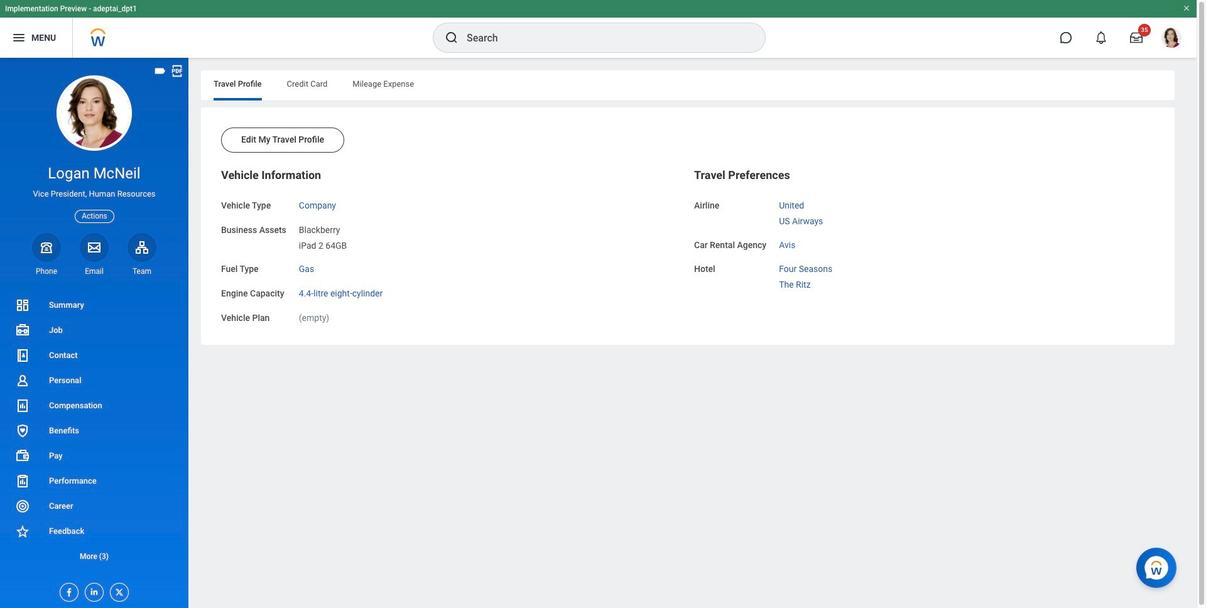 Task type: vqa. For each thing, say whether or not it's contained in the screenshot.
Search Workday search box
yes



Task type: describe. For each thing, give the bounding box(es) containing it.
justify image
[[11, 30, 26, 45]]

tag image
[[153, 64, 167, 78]]

x image
[[111, 584, 124, 598]]

ipad 2 64gb element
[[299, 238, 347, 250]]

view team image
[[134, 240, 150, 255]]

summary image
[[15, 298, 30, 313]]

facebook image
[[60, 584, 74, 598]]

search image
[[444, 30, 459, 45]]

career image
[[15, 499, 30, 514]]

view printable version (pdf) image
[[170, 64, 184, 78]]

inbox large image
[[1130, 31, 1143, 44]]

feedback image
[[15, 524, 30, 539]]

email logan mcneil element
[[80, 266, 109, 276]]

profile logan mcneil image
[[1162, 28, 1182, 50]]

phone logan mcneil element
[[32, 266, 61, 276]]

personal image
[[15, 373, 30, 388]]

close environment banner image
[[1183, 4, 1191, 12]]



Task type: locate. For each thing, give the bounding box(es) containing it.
benefits image
[[15, 424, 30, 439]]

compensation image
[[15, 398, 30, 413]]

Search Workday  search field
[[467, 24, 740, 52]]

mail image
[[87, 240, 102, 255]]

1 group from the left
[[221, 168, 682, 325]]

team logan mcneil element
[[128, 266, 156, 276]]

tab list
[[201, 70, 1175, 101]]

pay image
[[15, 449, 30, 464]]

2 group from the left
[[694, 168, 1155, 291]]

contact image
[[15, 348, 30, 363]]

list
[[0, 293, 189, 569]]

1 horizontal spatial group
[[694, 168, 1155, 291]]

notifications large image
[[1095, 31, 1108, 44]]

phone image
[[38, 240, 55, 255]]

group
[[221, 168, 682, 325], [694, 168, 1155, 291]]

job image
[[15, 323, 30, 338]]

banner
[[0, 0, 1197, 58]]

blackberry element
[[299, 222, 340, 235]]

items selected list
[[779, 198, 843, 227], [299, 222, 367, 252], [779, 262, 853, 291]]

navigation pane region
[[0, 58, 189, 608]]

performance image
[[15, 474, 30, 489]]

linkedin image
[[85, 584, 99, 597]]

0 horizontal spatial group
[[221, 168, 682, 325]]



